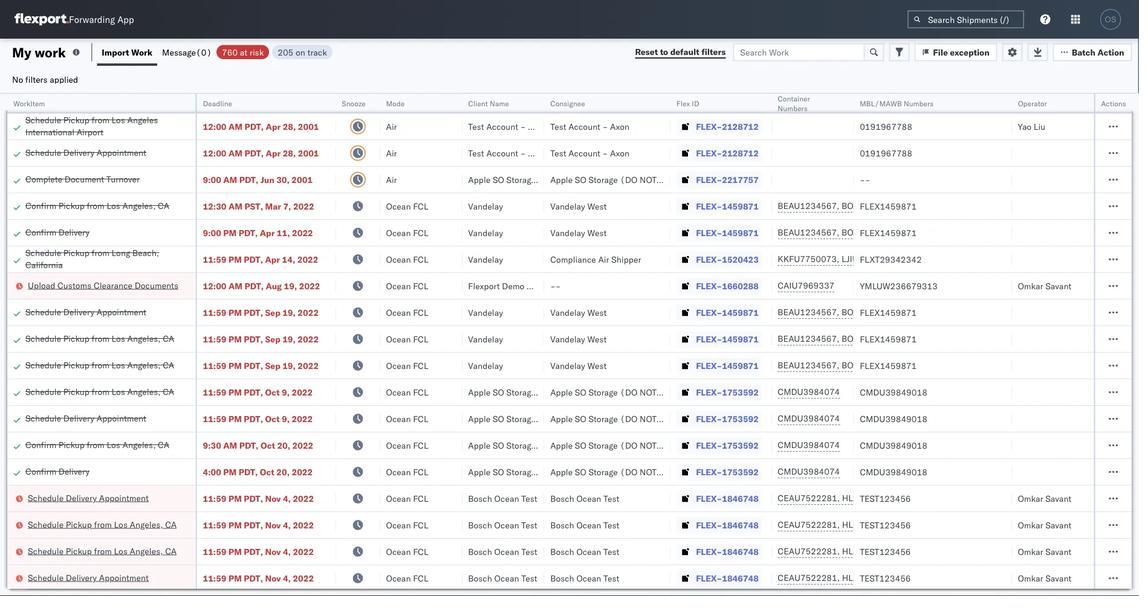 Task type: vqa. For each thing, say whether or not it's contained in the screenshot.
topmost 'Confirm Delivery' link
yes



Task type: describe. For each thing, give the bounding box(es) containing it.
numbers for mbl/mawb numbers
[[904, 99, 934, 108]]

numbers for container numbers
[[778, 104, 808, 113]]

compliance
[[550, 254, 596, 265]]

12 ocean fcl from the top
[[386, 494, 429, 504]]

document
[[65, 174, 104, 184]]

beau1234567, for 11:59 pm pdt, sep 19, 2022's schedule delivery appointment link
[[778, 307, 840, 318]]

schedule delivery appointment button for 11:59 pm pdt, sep 19, 2022
[[25, 306, 146, 320]]

2 sep from the top
[[265, 334, 280, 345]]

flex-1459871 for 11:59 pm pdt, sep 19, 2022's schedule delivery appointment link
[[696, 308, 759, 318]]

1 hlxu6269489, from the top
[[842, 494, 904, 504]]

confirm for 9:30 am pdt, oct 20, 2022
[[25, 440, 56, 451]]

7,
[[283, 201, 291, 212]]

flexport. image
[[15, 13, 69, 25]]

app
[[117, 14, 134, 25]]

9:00 pm pdt, apr 11, 2022
[[203, 228, 313, 238]]

international
[[25, 127, 74, 137]]

import work button
[[97, 39, 157, 66]]

liu
[[1034, 121, 1046, 132]]

container numbers button
[[772, 91, 842, 113]]

consignee button
[[544, 96, 659, 108]]

apr for schedule delivery appointment
[[266, 148, 281, 158]]

3 ceau7522281, hlxu6269489, hlxu8034992 from the top
[[778, 547, 966, 557]]

2 11:59 from the top
[[203, 308, 227, 318]]

1 flex1459871 from the top
[[860, 201, 917, 212]]

filters inside the reset to default filters button
[[702, 47, 726, 57]]

4 11:59 from the top
[[203, 361, 227, 371]]

my
[[12, 44, 31, 60]]

8 fcl from the top
[[413, 387, 429, 398]]

beau1234567, bozo1234565, tcnu1234565 for 9:00 pm pdt, apr 11, 2022's confirm delivery link
[[778, 227, 965, 238]]

20, for 9:30 am pdt, oct 20, 2022
[[277, 441, 290, 451]]

1753592 for confirm delivery
[[722, 467, 759, 478]]

client
[[468, 99, 488, 108]]

2 ocean fcl from the top
[[386, 228, 429, 238]]

apr for schedule pickup from los angeles international airport
[[266, 121, 281, 132]]

complete document turnover
[[25, 174, 140, 184]]

complete
[[25, 174, 62, 184]]

caiu7969337
[[778, 281, 835, 291]]

turnover
[[106, 174, 140, 184]]

10 resize handle column header from the left
[[1080, 94, 1094, 597]]

flex-1459871 for 9:00 pm pdt, apr 11, 2022's confirm delivery link
[[696, 228, 759, 238]]

5 11:59 from the top
[[203, 387, 227, 398]]

id
[[692, 99, 700, 108]]

12:00 for schedule delivery appointment
[[203, 148, 227, 158]]

3 ceau7522281, from the top
[[778, 547, 840, 557]]

ljiu1111116,
[[842, 254, 898, 265]]

reset to default filters button
[[628, 43, 733, 61]]

12:00 am pdt, apr 28, 2001 for schedule pickup from los angeles international airport
[[203, 121, 319, 132]]

7 fcl from the top
[[413, 361, 429, 371]]

compliance  air shipper
[[550, 254, 641, 265]]

2 fcl from the top
[[413, 228, 429, 238]]

schedule inside the schedule pickup from long beach, california
[[25, 248, 61, 258]]

3 omkar from the top
[[1018, 520, 1044, 531]]

28, for schedule pickup from los angeles international airport
[[283, 121, 296, 132]]

name
[[490, 99, 509, 108]]

no
[[12, 74, 23, 85]]

2 11:59 pm pdt, nov 4, 2022 from the top
[[203, 520, 314, 531]]

from inside the schedule pickup from long beach, california
[[92, 248, 109, 258]]

apr for schedule pickup from long beach, california
[[265, 254, 280, 265]]

1 fcl from the top
[[413, 201, 429, 212]]

flex-1753592 for confirm delivery
[[696, 467, 759, 478]]

4 hlxu8034992 from the top
[[906, 573, 966, 584]]

1 ceau7522281, hlxu6269489, hlxu8034992 from the top
[[778, 494, 966, 504]]

1 savant from the top
[[1046, 281, 1072, 292]]

angeles
[[127, 115, 158, 125]]

4 1459871 from the top
[[722, 334, 759, 345]]

yao liu
[[1018, 121, 1046, 132]]

schedule pickup from los angeles international airport link
[[25, 114, 190, 138]]

5 vandelay west from the top
[[550, 361, 607, 371]]

3 nov from the top
[[265, 547, 281, 558]]

6 ocean fcl from the top
[[386, 334, 429, 345]]

4 11:59 pm pdt, nov 4, 2022 from the top
[[203, 574, 314, 584]]

12:00 am pdt, aug 19, 2022
[[203, 281, 320, 292]]

track
[[308, 47, 327, 57]]

10 ocean fcl from the top
[[386, 441, 429, 451]]

delivery for 11:59 pm pdt, sep 19, 2022
[[63, 307, 94, 318]]

4 test123456 from the top
[[860, 574, 911, 584]]

schedule delivery appointment for 11:59 pm pdt, oct 9, 2022
[[25, 413, 146, 424]]

1 11:59 pm pdt, nov 4, 2022 from the top
[[203, 494, 314, 504]]

aug
[[266, 281, 282, 292]]

205
[[278, 47, 294, 57]]

delivery for 11:59 pm pdt, oct 9, 2022
[[63, 413, 94, 424]]

0 vertical spatial --
[[860, 174, 871, 185]]

snooze
[[342, 99, 366, 108]]

1459871 for 9:00 pm pdt, apr 11, 2022's confirm delivery link
[[722, 228, 759, 238]]

am right 9:30
[[223, 441, 237, 451]]

flex-2217757
[[696, 174, 759, 185]]

1 vertical spatial --
[[550, 281, 561, 292]]

confirm for 4:00 pm pdt, oct 20, 2022
[[25, 467, 56, 477]]

flex-2128712 for schedule pickup from los angeles international airport
[[696, 121, 759, 132]]

resize handle column header for deadline button
[[321, 94, 336, 597]]

3 savant from the top
[[1046, 520, 1072, 531]]

message (0)
[[162, 47, 212, 57]]

oct for schedule delivery appointment
[[265, 414, 280, 425]]

Search Work text field
[[733, 43, 865, 61]]

mode
[[386, 99, 405, 108]]

3 flex- from the top
[[696, 174, 722, 185]]

4 savant from the top
[[1046, 547, 1072, 558]]

cmdu3984074 for schedule delivery appointment
[[778, 414, 840, 424]]

client name
[[468, 99, 509, 108]]

9:00 am pdt, jun 30, 2001
[[203, 174, 313, 185]]

documents
[[135, 280, 178, 291]]

2 ceau7522281, from the top
[[778, 520, 840, 531]]

1 nov from the top
[[265, 494, 281, 504]]

3 hlxu8034992 from the top
[[906, 547, 966, 557]]

2 test123456 from the top
[[860, 520, 911, 531]]

3 fcl from the top
[[413, 254, 429, 265]]

to
[[660, 47, 668, 57]]

12:30 am pst, mar 7, 2022
[[203, 201, 314, 212]]

5 beau1234567, bozo1234565, tcnu1234565 from the top
[[778, 360, 965, 371]]

flexport demo consignee
[[468, 281, 567, 292]]

2128712 for schedule pickup from los angeles international airport
[[722, 121, 759, 132]]

mbl/mawb numbers button
[[854, 96, 1000, 108]]

confirm pickup from los angeles, ca for 12:30
[[25, 200, 169, 211]]

11:59 pm pdt, oct 9, 2022 for schedule pickup from los angeles, ca
[[203, 387, 313, 398]]

1 ceau7522281, from the top
[[778, 494, 840, 504]]

segu4454778
[[961, 254, 1021, 265]]

1 flex- from the top
[[696, 121, 722, 132]]

risk
[[250, 47, 264, 57]]

2 4, from the top
[[283, 520, 291, 531]]

confirm for 12:30 am pst, mar 7, 2022
[[25, 200, 56, 211]]

5 ocean fcl from the top
[[386, 308, 429, 318]]

cmdu39849018 for confirm delivery
[[860, 467, 928, 478]]

forwarding app
[[69, 14, 134, 25]]

(0)
[[196, 47, 212, 57]]

schedule inside schedule pickup from los angeles international airport
[[25, 115, 61, 125]]

mbl/mawb numbers
[[860, 99, 934, 108]]

flex-1753592 for schedule pickup from los angeles, ca
[[696, 387, 759, 398]]

batch
[[1072, 47, 1096, 57]]

schedule delivery appointment for 12:00 am pdt, apr 28, 2001
[[25, 147, 146, 158]]

delivery for 4:00 pm pdt, oct 20, 2022
[[58, 467, 90, 477]]

6 11:59 from the top
[[203, 414, 227, 425]]

28, for schedule delivery appointment
[[283, 148, 296, 158]]

container
[[778, 94, 810, 103]]

6 flex- from the top
[[696, 254, 722, 265]]

consignee inside button
[[550, 99, 585, 108]]

schedule pickup from long beach, california
[[25, 248, 159, 270]]

6 fcl from the top
[[413, 334, 429, 345]]

1 omkar from the top
[[1018, 281, 1044, 292]]

confirm delivery link for 4:00 pm pdt, oct 20, 2022
[[25, 466, 90, 478]]

confirm pickup from los angeles, ca button for 12:30
[[25, 200, 169, 213]]

default
[[671, 47, 700, 57]]

4 flex-1846748 from the top
[[696, 574, 759, 584]]

2001 for schedule pickup from los angeles international airport
[[298, 121, 319, 132]]

5 flex- from the top
[[696, 228, 722, 238]]

schedule delivery appointment button for 11:59 pm pdt, oct 9, 2022
[[25, 413, 146, 426]]

os button
[[1097, 5, 1125, 33]]

confirm for 9:00 pm pdt, apr 11, 2022
[[25, 227, 56, 238]]

oct for confirm pickup from los angeles, ca
[[261, 441, 275, 451]]

flex-1660288
[[696, 281, 759, 292]]

resize handle column header for consignee button
[[656, 94, 671, 597]]

8 flex- from the top
[[696, 308, 722, 318]]

am left pst, at the top
[[229, 201, 243, 212]]

2 bozo1234565, from the top
[[842, 227, 904, 238]]

7 flex- from the top
[[696, 281, 722, 292]]

oct for schedule pickup from los angeles, ca
[[265, 387, 280, 398]]

cmdu3984074 for confirm pickup from los angeles, ca
[[778, 440, 840, 451]]

forwarding
[[69, 14, 115, 25]]

5 tcnu1234565 from the top
[[906, 360, 965, 371]]

1753592 for schedule delivery appointment
[[722, 414, 759, 425]]

3 12:00 from the top
[[203, 281, 227, 292]]

beau1234567, for confirm pickup from los angeles, ca link corresponding to 12:30 am pst, mar 7, 2022
[[778, 201, 840, 211]]

15 fcl from the top
[[413, 574, 429, 584]]

schedule delivery appointment link for 11:59 pm pdt, oct 9, 2022
[[25, 413, 146, 425]]

760 at risk
[[222, 47, 264, 57]]

9:30 am pdt, oct 20, 2022
[[203, 441, 313, 451]]

3 flex-1846748 from the top
[[696, 547, 759, 558]]

upload
[[28, 280, 55, 291]]

1 hlxu8034992 from the top
[[906, 494, 966, 504]]

workitem button
[[7, 96, 184, 108]]

yao
[[1018, 121, 1032, 132]]

container numbers
[[778, 94, 810, 113]]

9:30
[[203, 441, 221, 451]]

kkfu7750073,
[[778, 254, 840, 265]]

file
[[933, 47, 948, 57]]

delivery for 12:00 am pdt, apr 28, 2001
[[63, 147, 94, 158]]

11:59 pm pdt, apr 14, 2022
[[203, 254, 318, 265]]

11 ocean fcl from the top
[[386, 467, 429, 478]]

cmdu3984074 for schedule pickup from los angeles, ca
[[778, 387, 840, 398]]

17 flex- from the top
[[696, 547, 722, 558]]

os
[[1105, 15, 1117, 24]]

13 ocean fcl from the top
[[386, 520, 429, 531]]

schedule pickup from los angeles international airport button
[[25, 114, 190, 139]]

5 omkar from the top
[[1018, 574, 1044, 584]]

actions
[[1102, 99, 1127, 108]]

forwarding app link
[[15, 13, 134, 25]]

schedule pickup from los angeles international airport
[[25, 115, 158, 137]]

exception
[[950, 47, 990, 57]]

3 sep from the top
[[265, 361, 280, 371]]

3 tcnu1234565 from the top
[[906, 307, 965, 318]]

demo
[[502, 281, 525, 292]]

confirm delivery button for 9:00
[[25, 227, 90, 240]]

batch action button
[[1053, 43, 1133, 61]]

30,
[[277, 174, 290, 185]]

west for 9:00 pm pdt, apr 11, 2022's confirm delivery link
[[588, 228, 607, 238]]

flex-1753592 for confirm pickup from los angeles, ca
[[696, 441, 759, 451]]

8 ocean fcl from the top
[[386, 387, 429, 398]]

schedule delivery appointment button for 12:00 am pdt, apr 28, 2001
[[25, 147, 146, 160]]

kkfu7750073, ljiu1111116, lkju1111111, segu4454778
[[778, 254, 1021, 265]]

flex
[[677, 99, 690, 108]]

appointment for 11:59 pm pdt, sep 19, 2022
[[97, 307, 146, 318]]

8 11:59 from the top
[[203, 520, 227, 531]]

1 bozo1234565, from the top
[[842, 201, 904, 211]]

4 ceau7522281, hlxu6269489, hlxu8034992 from the top
[[778, 573, 966, 584]]

1 vandelay west from the top
[[550, 201, 607, 212]]

resize handle column header for the flex id button
[[757, 94, 772, 597]]

confirm delivery for 4:00
[[25, 467, 90, 477]]

1 flex-1846748 from the top
[[696, 494, 759, 504]]

2 ceau7522281, hlxu6269489, hlxu8034992 from the top
[[778, 520, 966, 531]]

schedule pickup from long beach, california button
[[25, 247, 190, 272]]

flex id button
[[671, 96, 760, 108]]

3 11:59 pm pdt, nov 4, 2022 from the top
[[203, 547, 314, 558]]

12:00 am pdt, apr 28, 2001 for schedule delivery appointment
[[203, 148, 319, 158]]

import work
[[102, 47, 152, 57]]

4 bozo1234565, from the top
[[842, 334, 904, 344]]

10 flex- from the top
[[696, 361, 722, 371]]

confirm delivery button for 4:00
[[25, 466, 90, 479]]

4 flex-1459871 from the top
[[696, 334, 759, 345]]

5 west from the top
[[588, 361, 607, 371]]

1 sep from the top
[[265, 308, 280, 318]]

confirm pickup from los angeles, ca for 9:30
[[25, 440, 169, 451]]

4:00 pm pdt, oct 20, 2022
[[203, 467, 313, 478]]

2 11:59 pm pdt, sep 19, 2022 from the top
[[203, 334, 319, 345]]

beau1234567, for 9:00 pm pdt, apr 11, 2022's confirm delivery link
[[778, 227, 840, 238]]

9, for schedule pickup from los angeles, ca
[[282, 387, 290, 398]]

15 ocean fcl from the top
[[386, 574, 429, 584]]

3 11:59 pm pdt, sep 19, 2022 from the top
[[203, 361, 319, 371]]

reset to default filters
[[635, 47, 726, 57]]

long
[[112, 248, 130, 258]]

deadline button
[[197, 96, 324, 108]]



Task type: locate. For each thing, give the bounding box(es) containing it.
3 hlxu6269489, from the top
[[842, 547, 904, 557]]

2128712 for schedule delivery appointment
[[722, 148, 759, 158]]

confirm pickup from los angeles, ca button for 9:30
[[25, 439, 169, 453]]

1 vertical spatial 11:59 pm pdt, oct 9, 2022
[[203, 414, 313, 425]]

schedule pickup from los angeles, ca button
[[25, 333, 174, 346], [25, 360, 174, 373], [25, 386, 174, 399], [28, 519, 177, 533], [28, 546, 177, 559]]

flex id
[[677, 99, 700, 108]]

2 12:00 am pdt, apr 28, 2001 from the top
[[203, 148, 319, 158]]

apr left 14,
[[265, 254, 280, 265]]

bosch
[[468, 494, 492, 504], [550, 494, 574, 504], [468, 520, 492, 531], [550, 520, 574, 531], [468, 547, 492, 558], [550, 547, 574, 558], [468, 574, 492, 584], [550, 574, 574, 584]]

5 bozo1234565, from the top
[[842, 360, 904, 371]]

1 resize handle column header from the left
[[181, 94, 196, 597]]

vandelay west
[[550, 201, 607, 212], [550, 228, 607, 238], [550, 308, 607, 318], [550, 334, 607, 345], [550, 361, 607, 371]]

flex1459871
[[860, 201, 917, 212], [860, 228, 917, 238], [860, 308, 917, 318], [860, 334, 917, 345], [860, 361, 917, 371]]

2 confirm pickup from los angeles, ca link from the top
[[25, 439, 169, 451]]

ceau7522281, hlxu6269489, hlxu8034992
[[778, 494, 966, 504], [778, 520, 966, 531], [778, 547, 966, 557], [778, 573, 966, 584]]

1 confirm pickup from los angeles, ca button from the top
[[25, 200, 169, 213]]

1 28, from the top
[[283, 121, 296, 132]]

2 0191967788 from the top
[[860, 148, 913, 158]]

resize handle column header for mode button
[[448, 94, 462, 597]]

2 hlxu8034992 from the top
[[906, 520, 966, 531]]

10 fcl from the top
[[413, 441, 429, 451]]

4 1846748 from the top
[[722, 574, 759, 584]]

7 11:59 from the top
[[203, 494, 227, 504]]

15 flex- from the top
[[696, 494, 722, 504]]

3 1753592 from the top
[[722, 441, 759, 451]]

appointment for 11:59 pm pdt, oct 9, 2022
[[97, 413, 146, 424]]

2 flex-2128712 from the top
[[696, 148, 759, 158]]

1 vertical spatial 28,
[[283, 148, 296, 158]]

file exception button
[[915, 43, 998, 61], [915, 43, 998, 61]]

2001 down deadline button
[[298, 121, 319, 132]]

batch action
[[1072, 47, 1125, 57]]

10 11:59 from the top
[[203, 574, 227, 584]]

1 vertical spatial 12:00
[[203, 148, 227, 158]]

0 horizontal spatial numbers
[[778, 104, 808, 113]]

pdt,
[[245, 121, 264, 132], [245, 148, 264, 158], [239, 174, 259, 185], [239, 228, 258, 238], [244, 254, 263, 265], [245, 281, 264, 292], [244, 308, 263, 318], [244, 334, 263, 345], [244, 361, 263, 371], [244, 387, 263, 398], [244, 414, 263, 425], [239, 441, 259, 451], [239, 467, 258, 478], [244, 494, 263, 504], [244, 520, 263, 531], [244, 547, 263, 558], [244, 574, 263, 584]]

am down deadline
[[229, 121, 243, 132]]

12:00 am pdt, apr 28, 2001 down deadline button
[[203, 121, 319, 132]]

4 fcl from the top
[[413, 281, 429, 292]]

applied
[[50, 74, 78, 85]]

1846748
[[722, 494, 759, 504], [722, 520, 759, 531], [722, 547, 759, 558], [722, 574, 759, 584]]

numbers inside "button"
[[904, 99, 934, 108]]

am up 9:00 am pdt, jun 30, 2001
[[229, 148, 243, 158]]

complete document turnover link
[[25, 173, 140, 185]]

3 1846748 from the top
[[722, 547, 759, 558]]

0 vertical spatial 0191967788
[[860, 121, 913, 132]]

clearance
[[94, 280, 132, 291]]

2 vertical spatial sep
[[265, 361, 280, 371]]

3 cmdu39849018 from the top
[[860, 441, 928, 451]]

los inside schedule pickup from los angeles international airport
[[112, 115, 125, 125]]

0 vertical spatial 2128712
[[722, 121, 759, 132]]

1 12:00 am pdt, apr 28, 2001 from the top
[[203, 121, 319, 132]]

from inside schedule pickup from los angeles international airport
[[92, 115, 109, 125]]

oct for confirm delivery
[[260, 467, 274, 478]]

ocean fcl
[[386, 201, 429, 212], [386, 228, 429, 238], [386, 254, 429, 265], [386, 281, 429, 292], [386, 308, 429, 318], [386, 334, 429, 345], [386, 361, 429, 371], [386, 387, 429, 398], [386, 414, 429, 425], [386, 441, 429, 451], [386, 467, 429, 478], [386, 494, 429, 504], [386, 520, 429, 531], [386, 547, 429, 558], [386, 574, 429, 584]]

1 vertical spatial confirm delivery link
[[25, 466, 90, 478]]

lkju1111111,
[[900, 254, 959, 265]]

test account - axon
[[468, 121, 548, 132], [550, 121, 630, 132], [468, 148, 548, 158], [550, 148, 630, 158]]

1 4, from the top
[[283, 494, 291, 504]]

12:00 for schedule pickup from los angeles international airport
[[203, 121, 227, 132]]

1 beau1234567, from the top
[[778, 201, 840, 211]]

2001 for complete document turnover
[[292, 174, 313, 185]]

4 beau1234567, bozo1234565, tcnu1234565 from the top
[[778, 334, 965, 344]]

from
[[92, 115, 109, 125], [87, 200, 105, 211], [92, 248, 109, 258], [92, 334, 109, 344], [92, 360, 109, 371], [92, 387, 109, 397], [87, 440, 105, 451], [94, 520, 112, 530], [94, 546, 112, 557]]

resize handle column header for 'container numbers' button
[[840, 94, 854, 597]]

flex-
[[696, 121, 722, 132], [696, 148, 722, 158], [696, 174, 722, 185], [696, 201, 722, 212], [696, 228, 722, 238], [696, 254, 722, 265], [696, 281, 722, 292], [696, 308, 722, 318], [696, 334, 722, 345], [696, 361, 722, 371], [696, 387, 722, 398], [696, 414, 722, 425], [696, 441, 722, 451], [696, 467, 722, 478], [696, 494, 722, 504], [696, 520, 722, 531], [696, 547, 722, 558], [696, 574, 722, 584]]

11:59
[[203, 254, 227, 265], [203, 308, 227, 318], [203, 334, 227, 345], [203, 361, 227, 371], [203, 387, 227, 398], [203, 414, 227, 425], [203, 494, 227, 504], [203, 520, 227, 531], [203, 547, 227, 558], [203, 574, 227, 584]]

customs
[[58, 280, 91, 291]]

1 9, from the top
[[282, 387, 290, 398]]

0191967788 for schedule delivery appointment
[[860, 148, 913, 158]]

5 flex1459871 from the top
[[860, 361, 917, 371]]

0 vertical spatial consignee
[[550, 99, 585, 108]]

ca
[[158, 200, 169, 211], [163, 334, 174, 344], [163, 360, 174, 371], [163, 387, 174, 397], [158, 440, 169, 451], [165, 520, 177, 530], [165, 546, 177, 557]]

1753592 for schedule pickup from los angeles, ca
[[722, 387, 759, 398]]

1 vertical spatial flex-2128712
[[696, 148, 759, 158]]

2001 for schedule delivery appointment
[[298, 148, 319, 158]]

my work
[[12, 44, 66, 60]]

4 omkar savant from the top
[[1018, 547, 1072, 558]]

2128712 up 2217757
[[722, 148, 759, 158]]

0 horizontal spatial filters
[[25, 74, 48, 85]]

2 omkar from the top
[[1018, 494, 1044, 504]]

3 confirm from the top
[[25, 440, 56, 451]]

0 vertical spatial confirm delivery link
[[25, 227, 90, 239]]

11:59 pm pdt, sep 19, 2022
[[203, 308, 319, 318], [203, 334, 319, 345], [203, 361, 319, 371]]

1 vertical spatial 2128712
[[722, 148, 759, 158]]

4 west from the top
[[588, 334, 607, 345]]

2 flex-1846748 from the top
[[696, 520, 759, 531]]

upload customs clearance documents link
[[28, 280, 178, 292]]

0 vertical spatial confirm delivery
[[25, 227, 90, 238]]

0 vertical spatial confirm pickup from los angeles, ca button
[[25, 200, 169, 213]]

1 vertical spatial 2001
[[298, 148, 319, 158]]

1 vertical spatial confirm pickup from los angeles, ca button
[[25, 439, 169, 453]]

7 ocean fcl from the top
[[386, 361, 429, 371]]

1 vertical spatial confirm delivery
[[25, 467, 90, 477]]

0191967788 for schedule pickup from los angeles international airport
[[860, 121, 913, 132]]

1 2128712 from the top
[[722, 121, 759, 132]]

0 vertical spatial filters
[[702, 47, 726, 57]]

ymluw236679313
[[860, 281, 938, 292]]

air for schedule delivery appointment
[[386, 148, 397, 158]]

pm
[[223, 228, 237, 238], [229, 254, 242, 265], [229, 308, 242, 318], [229, 334, 242, 345], [229, 361, 242, 371], [229, 387, 242, 398], [229, 414, 242, 425], [223, 467, 237, 478], [229, 494, 242, 504], [229, 520, 242, 531], [229, 547, 242, 558], [229, 574, 242, 584]]

client name button
[[462, 96, 532, 108]]

0 vertical spatial 20,
[[277, 441, 290, 451]]

4 nov from the top
[[265, 574, 281, 584]]

numbers
[[904, 99, 934, 108], [778, 104, 808, 113]]

3 west from the top
[[588, 308, 607, 318]]

12:30
[[203, 201, 227, 212]]

pickup inside schedule pickup from los angeles international airport
[[63, 115, 89, 125]]

beau1234567, bozo1234565, tcnu1234565 for confirm pickup from los angeles, ca link corresponding to 12:30 am pst, mar 7, 2022
[[778, 201, 965, 211]]

4,
[[283, 494, 291, 504], [283, 520, 291, 531], [283, 547, 291, 558], [283, 574, 291, 584]]

beau1234567, bozo1234565, tcnu1234565 for 11:59 pm pdt, sep 19, 2022's schedule delivery appointment link
[[778, 307, 965, 318]]

workitem
[[13, 99, 45, 108]]

numbers inside "container numbers"
[[778, 104, 808, 113]]

1 cmdu39849018 from the top
[[860, 387, 928, 398]]

use)
[[577, 174, 599, 185], [659, 174, 681, 185], [577, 387, 599, 398], [659, 387, 681, 398], [577, 414, 599, 425], [659, 414, 681, 425], [577, 441, 599, 451], [659, 441, 681, 451], [577, 467, 599, 478], [659, 467, 681, 478]]

20, down 9:30 am pdt, oct 20, 2022
[[277, 467, 290, 478]]

file exception
[[933, 47, 990, 57]]

2 1846748 from the top
[[722, 520, 759, 531]]

axon
[[528, 121, 548, 132], [610, 121, 630, 132], [528, 148, 548, 158], [610, 148, 630, 158]]

20, up "4:00 pm pdt, oct 20, 2022"
[[277, 441, 290, 451]]

2 11:59 pm pdt, oct 9, 2022 from the top
[[203, 414, 313, 425]]

0 vertical spatial confirm delivery button
[[25, 227, 90, 240]]

confirm
[[25, 200, 56, 211], [25, 227, 56, 238], [25, 440, 56, 451], [25, 467, 56, 477]]

cmdu39849018 for confirm pickup from los angeles, ca
[[860, 441, 928, 451]]

cmdu39849018 for schedule delivery appointment
[[860, 414, 928, 425]]

1 vertical spatial sep
[[265, 334, 280, 345]]

numbers right mbl/mawb
[[904, 99, 934, 108]]

west for 11:59 pm pdt, sep 19, 2022's schedule delivery appointment link
[[588, 308, 607, 318]]

schedule
[[25, 115, 61, 125], [25, 147, 61, 158], [25, 248, 61, 258], [25, 307, 61, 318], [25, 334, 61, 344], [25, 360, 61, 371], [25, 387, 61, 397], [25, 413, 61, 424], [28, 493, 64, 504], [28, 520, 64, 530], [28, 546, 64, 557], [28, 573, 64, 584]]

3 ocean fcl from the top
[[386, 254, 429, 265]]

0 vertical spatial 11:59 pm pdt, oct 9, 2022
[[203, 387, 313, 398]]

beau1234567, bozo1234565, tcnu1234565
[[778, 201, 965, 211], [778, 227, 965, 238], [778, 307, 965, 318], [778, 334, 965, 344], [778, 360, 965, 371]]

air
[[386, 121, 397, 132], [386, 148, 397, 158], [386, 174, 397, 185], [598, 254, 609, 265]]

reset
[[635, 47, 658, 57]]

1 flex-1753592 from the top
[[696, 387, 759, 398]]

schedule pickup from long beach, california link
[[25, 247, 190, 271]]

9 resize handle column header from the left
[[998, 94, 1012, 597]]

1459871 for confirm pickup from los angeles, ca link corresponding to 12:30 am pst, mar 7, 2022
[[722, 201, 759, 212]]

9 ocean fcl from the top
[[386, 414, 429, 425]]

9:00 for 9:00 am pdt, jun 30, 2001
[[203, 174, 221, 185]]

nov
[[265, 494, 281, 504], [265, 520, 281, 531], [265, 547, 281, 558], [265, 574, 281, 584]]

cmdu3984074 for confirm delivery
[[778, 467, 840, 478]]

flex-2128712
[[696, 121, 759, 132], [696, 148, 759, 158]]

4 flex-1753592 from the top
[[696, 467, 759, 478]]

0 horizontal spatial --
[[550, 281, 561, 292]]

0 vertical spatial 11:59 pm pdt, sep 19, 2022
[[203, 308, 319, 318]]

confirm pickup from los angeles, ca link for 12:30 am pst, mar 7, 2022
[[25, 200, 169, 212]]

apr down deadline button
[[266, 121, 281, 132]]

20, for 4:00 pm pdt, oct 20, 2022
[[277, 467, 290, 478]]

5 flex-1459871 from the top
[[696, 361, 759, 371]]

0 vertical spatial sep
[[265, 308, 280, 318]]

schedule delivery appointment link for 12:00 am pdt, apr 28, 2001
[[25, 147, 146, 159]]

2001 right 30,
[[292, 174, 313, 185]]

2001
[[298, 121, 319, 132], [298, 148, 319, 158], [292, 174, 313, 185]]

1 vertical spatial consignee
[[527, 281, 567, 292]]

flex-2128712 down the flex id button
[[696, 121, 759, 132]]

schedule pickup from los angeles, ca
[[25, 334, 174, 344], [25, 360, 174, 371], [25, 387, 174, 397], [28, 520, 177, 530], [28, 546, 177, 557]]

confirm delivery link for 9:00 pm pdt, apr 11, 2022
[[25, 227, 90, 239]]

1 vertical spatial 20,
[[277, 467, 290, 478]]

2001 up 9:00 am pdt, jun 30, 2001
[[298, 148, 319, 158]]

cmdu3984074
[[778, 387, 840, 398], [778, 414, 840, 424], [778, 440, 840, 451], [778, 467, 840, 478]]

filters right default
[[702, 47, 726, 57]]

delivery for 9:00 pm pdt, apr 11, 2022
[[58, 227, 90, 238]]

1753592 for confirm pickup from los angeles, ca
[[722, 441, 759, 451]]

flex-1459871 button
[[677, 198, 761, 215], [677, 198, 761, 215], [677, 225, 761, 242], [677, 225, 761, 242], [677, 305, 761, 321], [677, 305, 761, 321], [677, 331, 761, 348], [677, 331, 761, 348], [677, 358, 761, 375], [677, 358, 761, 375]]

3 test123456 from the top
[[860, 547, 911, 558]]

pickup inside the schedule pickup from long beach, california
[[63, 248, 89, 258]]

appointment for 12:00 am pdt, apr 28, 2001
[[97, 147, 146, 158]]

air for complete document turnover
[[386, 174, 397, 185]]

2 vertical spatial 11:59 pm pdt, sep 19, 2022
[[203, 361, 319, 371]]

pst,
[[245, 201, 263, 212]]

1 vertical spatial 9,
[[282, 414, 290, 425]]

resize handle column header for client name button on the left top of page
[[530, 94, 544, 597]]

apr up 'jun'
[[266, 148, 281, 158]]

2 vandelay west from the top
[[550, 228, 607, 238]]

1 vertical spatial filters
[[25, 74, 48, 85]]

apr left the 11,
[[260, 228, 275, 238]]

mbl/mawb
[[860, 99, 902, 108]]

28, up 30,
[[283, 148, 296, 158]]

air for schedule pickup from los angeles international airport
[[386, 121, 397, 132]]

2 vertical spatial 2001
[[292, 174, 313, 185]]

numbers down container
[[778, 104, 808, 113]]

omkar savant
[[1018, 281, 1072, 292], [1018, 494, 1072, 504], [1018, 520, 1072, 531], [1018, 547, 1072, 558], [1018, 574, 1072, 584]]

1 horizontal spatial filters
[[702, 47, 726, 57]]

2 confirm from the top
[[25, 227, 56, 238]]

2 flex-1459871 from the top
[[696, 228, 759, 238]]

resize handle column header for the workitem button
[[181, 94, 196, 597]]

apr for confirm delivery
[[260, 228, 275, 238]]

9:00 down 12:30
[[203, 228, 221, 238]]

tcnu1234565
[[906, 201, 965, 211], [906, 227, 965, 238], [906, 307, 965, 318], [906, 334, 965, 344], [906, 360, 965, 371]]

28, down deadline button
[[283, 121, 296, 132]]

message
[[162, 47, 196, 57]]

4:00
[[203, 467, 221, 478]]

9:00 up 12:30
[[203, 174, 221, 185]]

12 flex- from the top
[[696, 414, 722, 425]]

5 omkar savant from the top
[[1018, 574, 1072, 584]]

schedule delivery appointment for 11:59 pm pdt, sep 19, 2022
[[25, 307, 146, 318]]

1 vertical spatial confirm delivery button
[[25, 466, 90, 479]]

california
[[25, 260, 63, 270]]

1 horizontal spatial numbers
[[904, 99, 934, 108]]

0 vertical spatial 12:00 am pdt, apr 28, 2001
[[203, 121, 319, 132]]

0 vertical spatial 28,
[[283, 121, 296, 132]]

oct
[[265, 387, 280, 398], [265, 414, 280, 425], [261, 441, 275, 451], [260, 467, 274, 478]]

upload customs clearance documents
[[28, 280, 178, 291]]

west for confirm pickup from los angeles, ca link corresponding to 12:30 am pst, mar 7, 2022
[[588, 201, 607, 212]]

1459871 for 11:59 pm pdt, sep 19, 2022's schedule delivery appointment link
[[722, 308, 759, 318]]

4 ceau7522281, from the top
[[778, 573, 840, 584]]

0 vertical spatial 12:00
[[203, 121, 227, 132]]

airport
[[77, 127, 103, 137]]

0 vertical spatial confirm pickup from los angeles, ca
[[25, 200, 169, 211]]

14 fcl from the top
[[413, 547, 429, 558]]

0 vertical spatial flex-2128712
[[696, 121, 759, 132]]

1 vertical spatial confirm pickup from los angeles, ca link
[[25, 439, 169, 451]]

am up 12:30
[[223, 174, 237, 185]]

flex-1459871 for confirm pickup from los angeles, ca link corresponding to 12:30 am pst, mar 7, 2022
[[696, 201, 759, 212]]

am down the 11:59 pm pdt, apr 14, 2022
[[229, 281, 243, 292]]

3 beau1234567, from the top
[[778, 307, 840, 318]]

1660288
[[722, 281, 759, 292]]

mode button
[[380, 96, 450, 108]]

confirm delivery for 9:00
[[25, 227, 90, 238]]

1 vertical spatial confirm pickup from los angeles, ca
[[25, 440, 169, 451]]

bosch ocean test
[[468, 494, 537, 504], [550, 494, 620, 504], [468, 520, 537, 531], [550, 520, 620, 531], [468, 547, 537, 558], [550, 547, 620, 558], [468, 574, 537, 584], [550, 574, 620, 584]]

work
[[35, 44, 66, 60]]

18 flex- from the top
[[696, 574, 722, 584]]

flex-2128712 for schedule delivery appointment
[[696, 148, 759, 158]]

2 cmdu3984074 from the top
[[778, 414, 840, 424]]

complete document turnover button
[[25, 173, 140, 187]]

3 flex-1753592 from the top
[[696, 441, 759, 451]]

760
[[222, 47, 238, 57]]

apr
[[266, 121, 281, 132], [266, 148, 281, 158], [260, 228, 275, 238], [265, 254, 280, 265]]

0 vertical spatial 9,
[[282, 387, 290, 398]]

2 2128712 from the top
[[722, 148, 759, 158]]

1 1753592 from the top
[[722, 387, 759, 398]]

upload customs clearance documents button
[[28, 280, 178, 293]]

4 omkar from the top
[[1018, 547, 1044, 558]]

cmdu39849018
[[860, 387, 928, 398], [860, 414, 928, 425], [860, 441, 928, 451], [860, 467, 928, 478]]

test
[[468, 121, 484, 132], [550, 121, 567, 132], [468, 148, 484, 158], [550, 148, 567, 158], [521, 494, 537, 504], [604, 494, 620, 504], [521, 520, 537, 531], [604, 520, 620, 531], [521, 547, 537, 558], [604, 547, 620, 558], [521, 574, 537, 584], [604, 574, 620, 584]]

hlxu6269489,
[[842, 494, 904, 504], [842, 520, 904, 531], [842, 547, 904, 557], [842, 573, 904, 584]]

11,
[[277, 228, 290, 238]]

Search Shipments (/) text field
[[908, 10, 1025, 28]]

2 tcnu1234565 from the top
[[906, 227, 965, 238]]

9:00 for 9:00 pm pdt, apr 11, 2022
[[203, 228, 221, 238]]

1 confirm delivery link from the top
[[25, 227, 90, 239]]

12 fcl from the top
[[413, 494, 429, 504]]

resize handle column header for mbl/mawb numbers "button"
[[998, 94, 1012, 597]]

confirm pickup from los angeles, ca button
[[25, 200, 169, 213], [25, 439, 169, 453]]

2 1459871 from the top
[[722, 228, 759, 238]]

filters right no
[[25, 74, 48, 85]]

1 vertical spatial 9:00
[[203, 228, 221, 238]]

0 vertical spatial confirm pickup from los angeles, ca link
[[25, 200, 169, 212]]

3 flex1459871 from the top
[[860, 308, 917, 318]]

1 vertical spatial 0191967788
[[860, 148, 913, 158]]

2 vertical spatial 12:00
[[203, 281, 227, 292]]

16 flex- from the top
[[696, 520, 722, 531]]

resize handle column header
[[181, 94, 196, 597], [321, 94, 336, 597], [366, 94, 380, 597], [448, 94, 462, 597], [530, 94, 544, 597], [656, 94, 671, 597], [757, 94, 772, 597], [840, 94, 854, 597], [998, 94, 1012, 597], [1080, 94, 1094, 597], [1118, 94, 1132, 597]]

confirm pickup from los angeles, ca link for 9:30 am pdt, oct 20, 2022
[[25, 439, 169, 451]]

1 12:00 from the top
[[203, 121, 227, 132]]

0 vertical spatial 2001
[[298, 121, 319, 132]]

2 resize handle column header from the left
[[321, 94, 336, 597]]

schedule delivery appointment link for 11:59 pm pdt, sep 19, 2022
[[25, 306, 146, 318]]

schedule delivery appointment
[[25, 147, 146, 158], [25, 307, 146, 318], [25, 413, 146, 424], [28, 493, 149, 504], [28, 573, 149, 584]]

1 horizontal spatial --
[[860, 174, 871, 185]]

flexport
[[468, 281, 500, 292]]

bozo1234565,
[[842, 201, 904, 211], [842, 227, 904, 238], [842, 307, 904, 318], [842, 334, 904, 344], [842, 360, 904, 371]]

pickup
[[63, 115, 89, 125], [58, 200, 85, 211], [63, 248, 89, 258], [63, 334, 89, 344], [63, 360, 89, 371], [63, 387, 89, 397], [58, 440, 85, 451], [66, 520, 92, 530], [66, 546, 92, 557]]

3 resize handle column header from the left
[[366, 94, 380, 597]]

12:00 am pdt, apr 28, 2001 up 9:00 am pdt, jun 30, 2001
[[203, 148, 319, 158]]

11:59 pm pdt, nov 4, 2022
[[203, 494, 314, 504], [203, 520, 314, 531], [203, 547, 314, 558], [203, 574, 314, 584]]

2128712 down the flex id button
[[722, 121, 759, 132]]

flex-1753592 for schedule delivery appointment
[[696, 414, 759, 425]]

account
[[487, 121, 518, 132], [569, 121, 601, 132], [487, 148, 518, 158], [569, 148, 601, 158]]

9, for schedule delivery appointment
[[282, 414, 290, 425]]

4 4, from the top
[[283, 574, 291, 584]]

28,
[[283, 121, 296, 132], [283, 148, 296, 158]]

1 cmdu3984074 from the top
[[778, 387, 840, 398]]

1 vertical spatial 11:59 pm pdt, sep 19, 2022
[[203, 334, 319, 345]]

0 vertical spatial 9:00
[[203, 174, 221, 185]]

1 11:59 from the top
[[203, 254, 227, 265]]

4 beau1234567, from the top
[[778, 334, 840, 344]]

2 cmdu39849018 from the top
[[860, 414, 928, 425]]

205 on track
[[278, 47, 327, 57]]

shipper
[[612, 254, 641, 265]]

14 flex- from the top
[[696, 467, 722, 478]]

angeles,
[[122, 200, 156, 211], [127, 334, 161, 344], [127, 360, 161, 371], [127, 387, 161, 397], [122, 440, 156, 451], [130, 520, 163, 530], [130, 546, 163, 557]]

4 1753592 from the top
[[722, 467, 759, 478]]

flex-2128712 up flex-2217757
[[696, 148, 759, 158]]

11 resize handle column header from the left
[[1118, 94, 1132, 597]]

11:59 pm pdt, oct 9, 2022 for schedule delivery appointment
[[203, 414, 313, 425]]

apple so storage (do not use)
[[468, 174, 599, 185], [550, 174, 681, 185], [468, 387, 599, 398], [550, 387, 681, 398], [468, 414, 599, 425], [550, 414, 681, 425], [468, 441, 599, 451], [550, 441, 681, 451], [468, 467, 599, 478], [550, 467, 681, 478]]

1 vertical spatial 12:00 am pdt, apr 28, 2001
[[203, 148, 319, 158]]



